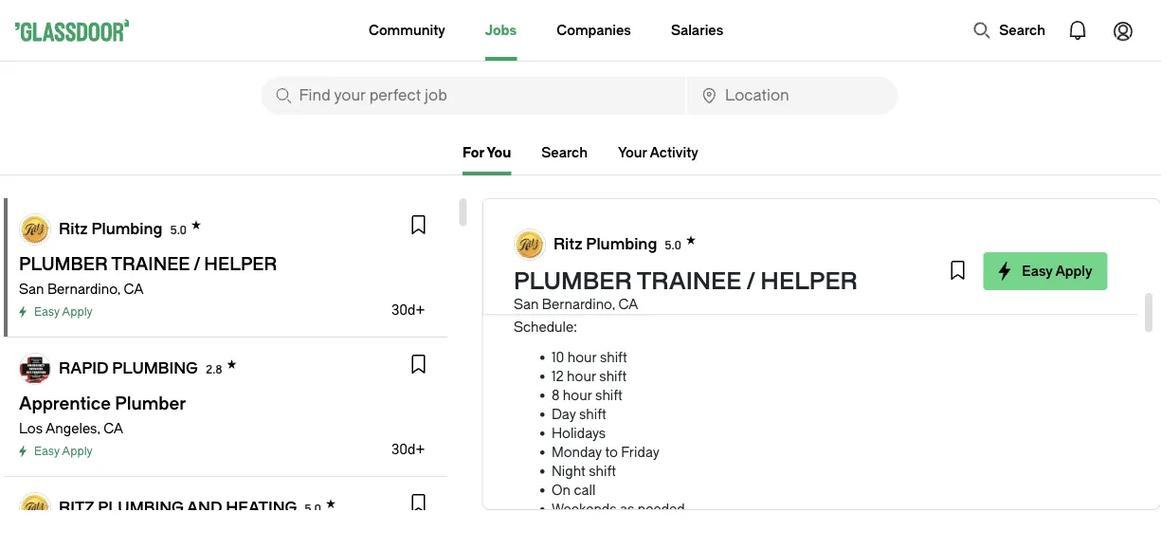 Task type: locate. For each thing, give the bounding box(es) containing it.
ritz inside jobs list element
[[59, 220, 88, 238]]

day
[[551, 406, 576, 422]]

1 vertical spatial hour
[[567, 368, 596, 384]]

ritz up 'life'
[[553, 235, 582, 253]]

0 horizontal spatial ritz plumbing logo image
[[20, 214, 50, 245]]

plumber trainee / helper san bernardino, ca
[[514, 268, 858, 312]]

hour right "12"
[[567, 368, 596, 384]]

1 horizontal spatial ritz
[[553, 235, 582, 253]]

easy apply
[[1022, 263, 1093, 279], [34, 305, 93, 319], [34, 445, 93, 458]]

plumbing up san bernardino, ca
[[91, 220, 163, 238]]

ritz plumbing logo image
[[20, 214, 50, 245], [514, 230, 545, 260]]

san up rapid plumbing logo
[[19, 281, 44, 297]]

ritz plumbing up san bernardino, ca
[[59, 220, 163, 238]]

1 vertical spatial apply
[[62, 305, 93, 319]]

1 horizontal spatial none field
[[688, 77, 899, 115]]

0 vertical spatial easy apply
[[1022, 263, 1093, 279]]

ca up rapid plumbing
[[124, 281, 144, 297]]

0 vertical spatial to
[[564, 183, 577, 198]]

0 horizontal spatial ritz
[[59, 220, 88, 238]]

0 vertical spatial 5.0
[[170, 223, 187, 237]]

1 horizontal spatial plumbing
[[586, 235, 657, 253]]

insurance down per
[[596, 232, 658, 248]]

1 vertical spatial 30d+
[[392, 442, 425, 457]]

0 horizontal spatial to
[[564, 183, 577, 198]]

1 vertical spatial to
[[605, 444, 618, 460]]

1 horizontal spatial san
[[514, 296, 539, 312]]

2 vertical spatial hour
[[563, 387, 592, 403]]

plumbing
[[91, 220, 163, 238], [586, 235, 657, 253]]

up
[[543, 183, 561, 198]]

health
[[551, 251, 593, 267]]

insurance right health
[[596, 251, 658, 267]]

hour right 10
[[567, 350, 597, 365]]

0 horizontal spatial search
[[542, 145, 588, 160]]

/
[[747, 268, 755, 295]]

salaries
[[671, 22, 724, 38]]

ritz plumbing and heating
[[59, 499, 297, 516]]

ritz
[[59, 499, 94, 516]]

1 30d+ from the top
[[392, 302, 425, 318]]

ritz for rightmost ritz plumbing logo
[[553, 235, 582, 253]]

san inside jobs list element
[[19, 281, 44, 297]]

hour
[[567, 350, 597, 365], [567, 368, 596, 384], [563, 387, 592, 403]]

companies
[[557, 22, 632, 38]]

apply for rapid plumbing
[[62, 445, 93, 458]]

1 horizontal spatial bernardino,
[[542, 296, 615, 312]]

easy apply inside button
[[1022, 263, 1093, 279]]

pay: up to $300.00 per day
[[514, 183, 681, 198]]

life
[[551, 270, 576, 285]]

insurance
[[596, 232, 658, 248], [596, 251, 658, 267], [579, 270, 641, 285], [594, 289, 656, 304]]

activity
[[650, 145, 699, 160]]

1 horizontal spatial ritz plumbing
[[553, 235, 657, 253]]

shift
[[600, 350, 627, 365], [599, 368, 627, 384], [595, 387, 623, 403], [579, 406, 606, 422], [589, 463, 616, 479]]

ca
[[124, 281, 144, 297], [618, 296, 638, 312], [104, 421, 123, 436]]

5.0
[[170, 223, 187, 237], [665, 239, 681, 252], [305, 502, 322, 515]]

ca for plumbing
[[104, 421, 123, 436]]

insurance down health
[[579, 270, 641, 285]]

0 horizontal spatial plumbing
[[91, 220, 163, 238]]

ritz plumbing logo image up san bernardino, ca
[[20, 214, 50, 245]]

None field
[[261, 77, 686, 115], [688, 77, 899, 115]]

to left friday
[[605, 444, 618, 460]]

0 horizontal spatial bernardino,
[[47, 281, 121, 297]]

search link
[[542, 145, 588, 160]]

12
[[551, 368, 564, 384]]

2 vertical spatial apply
[[62, 445, 93, 458]]

insurance right "vision" in the bottom of the page
[[594, 289, 656, 304]]

ritz plumbing
[[59, 220, 163, 238], [553, 235, 657, 253]]

ritz up san bernardino, ca
[[59, 220, 88, 238]]

plumbing left 2.8
[[112, 359, 198, 377]]

1 vertical spatial plumbing
[[98, 499, 184, 516]]

0 vertical spatial plumbing
[[112, 359, 198, 377]]

none field "search keyword"
[[261, 77, 686, 115]]

ritz
[[59, 220, 88, 238], [553, 235, 582, 253]]

and
[[187, 499, 222, 516]]

bernardino, inside jobs list element
[[47, 281, 121, 297]]

friday
[[621, 444, 659, 460]]

0 horizontal spatial none field
[[261, 77, 686, 115]]

1 vertical spatial easy
[[34, 305, 60, 319]]

0 vertical spatial 30d+
[[392, 302, 425, 318]]

plumber
[[514, 268, 632, 295]]

weekends
[[551, 501, 617, 517]]

easy for rapid plumbing
[[34, 445, 60, 458]]

1 vertical spatial easy apply
[[34, 305, 93, 319]]

8
[[551, 387, 559, 403]]

plumbing left 'and'
[[98, 499, 184, 516]]

helper
[[761, 268, 858, 295]]

bernardino, up the rapid
[[47, 281, 121, 297]]

0 horizontal spatial ritz plumbing
[[59, 220, 163, 238]]

ca right angeles,
[[104, 421, 123, 436]]

2 vertical spatial 5.0
[[305, 502, 322, 515]]

1 none field from the left
[[261, 77, 686, 115]]

schedule:
[[514, 319, 577, 335]]

plumbing
[[112, 359, 198, 377], [98, 499, 184, 516]]

easy apply button
[[983, 252, 1108, 290]]

heating
[[226, 499, 297, 516]]

for you link
[[463, 145, 511, 175]]

30d+
[[392, 302, 425, 318], [392, 442, 425, 457]]

san up schedule:
[[514, 296, 539, 312]]

to right up
[[564, 183, 577, 198]]

1 horizontal spatial to
[[605, 444, 618, 460]]

2 none field from the left
[[688, 77, 899, 115]]

bernardino,
[[47, 281, 121, 297], [542, 296, 615, 312]]

2 30d+ from the top
[[392, 442, 425, 457]]

1 horizontal spatial ritz plumbing logo image
[[514, 230, 545, 260]]

companies link
[[557, 0, 632, 61]]

to
[[564, 183, 577, 198], [605, 444, 618, 460]]

ritz plumbing logo image left dental
[[514, 230, 545, 260]]

0 vertical spatial easy
[[1022, 263, 1053, 279]]

apply
[[1056, 263, 1093, 279], [62, 305, 93, 319], [62, 445, 93, 458]]

30d+ for plumbing
[[392, 302, 425, 318]]

2 vertical spatial easy apply
[[34, 445, 93, 458]]

rapid plumbing
[[59, 359, 198, 377]]

1 vertical spatial 5.0
[[665, 239, 681, 252]]

bernardino, down plumber
[[542, 296, 615, 312]]

0 horizontal spatial san
[[19, 281, 44, 297]]

easy
[[1022, 263, 1053, 279], [34, 305, 60, 319], [34, 445, 60, 458]]

easy apply for ritz plumbing
[[34, 305, 93, 319]]

ritz plumbing up plumber
[[553, 235, 657, 253]]

salaries link
[[671, 0, 724, 61]]

plumbing for rapid
[[112, 359, 198, 377]]

easy for ritz plumbing
[[34, 305, 60, 319]]

0 vertical spatial search
[[1000, 22, 1046, 38]]

hour right 8
[[563, 387, 592, 403]]

plumbing down $300.00 at top
[[586, 235, 657, 253]]

2 vertical spatial easy
[[34, 445, 60, 458]]

1 horizontal spatial search
[[1000, 22, 1046, 38]]

10
[[551, 350, 564, 365]]

10 hour shift 12 hour shift 8 hour shift day shift holidays monday to friday night shift on call weekends as needed
[[551, 350, 685, 517]]

2 horizontal spatial 5.0
[[665, 239, 681, 252]]

monday
[[551, 444, 602, 460]]

needed
[[638, 501, 685, 517]]

ca right "vision" in the bottom of the page
[[618, 296, 638, 312]]

0 vertical spatial hour
[[567, 350, 597, 365]]

search
[[1000, 22, 1046, 38], [542, 145, 588, 160]]

as
[[620, 501, 634, 517]]

san
[[19, 281, 44, 297], [514, 296, 539, 312]]

0 vertical spatial apply
[[1056, 263, 1093, 279]]



Task type: vqa. For each thing, say whether or not it's contained in the screenshot.
Good
no



Task type: describe. For each thing, give the bounding box(es) containing it.
ritz for ritz plumbing logo in jobs list element
[[59, 220, 88, 238]]

rapid plumbing logo image
[[20, 354, 50, 384]]

to inside 10 hour shift 12 hour shift 8 hour shift day shift holidays monday to friday night shift on call weekends as needed
[[605, 444, 618, 460]]

ritz plumbing and heating logo image
[[20, 493, 50, 524]]

san bernardino, ca
[[19, 281, 144, 297]]

ritz plumbing inside jobs list element
[[59, 220, 163, 238]]

apply for ritz plumbing
[[62, 305, 93, 319]]

on
[[551, 482, 570, 498]]

for
[[463, 145, 485, 160]]

dental
[[551, 232, 593, 248]]

you
[[487, 145, 511, 160]]

plumbing for ritz
[[98, 499, 184, 516]]

dental insurance health insurance life insurance vision insurance
[[551, 232, 658, 304]]

plumbing inside jobs list element
[[91, 220, 163, 238]]

1 horizontal spatial 5.0
[[305, 502, 322, 515]]

community
[[369, 22, 446, 38]]

los
[[19, 421, 43, 436]]

easy inside button
[[1022, 263, 1053, 279]]

holidays
[[551, 425, 606, 441]]

Search location field
[[688, 77, 899, 115]]

your activity
[[618, 145, 699, 160]]

1 vertical spatial search
[[542, 145, 588, 160]]

none field search location
[[688, 77, 899, 115]]

jobs link
[[485, 0, 517, 61]]

san inside plumber trainee / helper san bernardino, ca
[[514, 296, 539, 312]]

apply inside button
[[1056, 263, 1093, 279]]

trainee
[[637, 268, 742, 295]]

Search keyword field
[[261, 77, 686, 115]]

ca inside plumber trainee / helper san bernardino, ca
[[618, 296, 638, 312]]

community link
[[369, 0, 446, 61]]

jobs
[[485, 22, 517, 38]]

your activity link
[[618, 145, 699, 160]]

2.8
[[206, 363, 223, 376]]

pay:
[[514, 183, 540, 198]]

rapid
[[59, 359, 109, 377]]

30d+ for plumbing
[[392, 442, 425, 457]]

jobs list element
[[4, 198, 448, 549]]

per
[[635, 183, 655, 198]]

night
[[551, 463, 586, 479]]

search inside search button
[[1000, 22, 1046, 38]]

0 horizontal spatial 5.0
[[170, 223, 187, 237]]

search button
[[964, 11, 1056, 49]]

easy apply for rapid plumbing
[[34, 445, 93, 458]]

for you
[[463, 145, 511, 160]]

angeles,
[[46, 421, 100, 436]]

call
[[574, 482, 595, 498]]

los angeles, ca
[[19, 421, 123, 436]]

ca for plumbing
[[124, 281, 144, 297]]

ritz plumbing logo image inside jobs list element
[[20, 214, 50, 245]]

your
[[618, 145, 648, 160]]

bernardino, inside plumber trainee / helper san bernardino, ca
[[542, 296, 615, 312]]

day
[[659, 183, 681, 198]]

vision
[[551, 289, 590, 304]]

$300.00
[[580, 183, 632, 198]]



